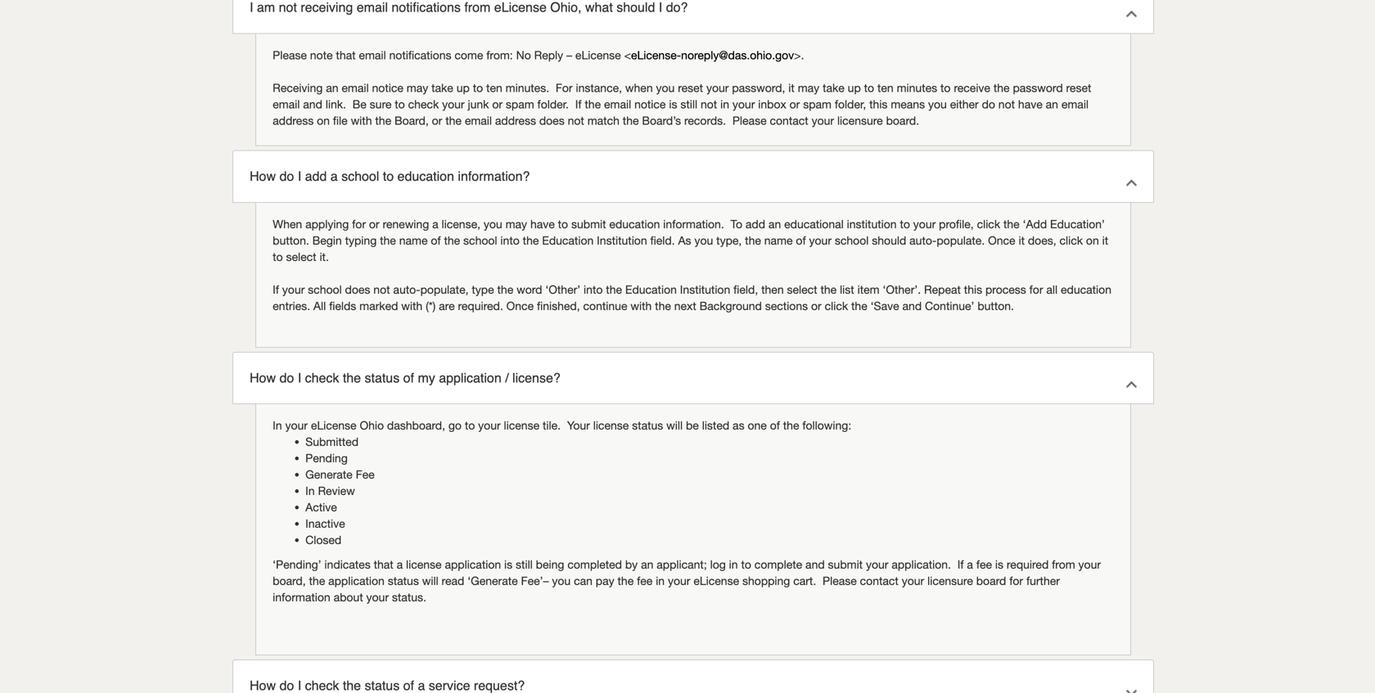 Task type: vqa. For each thing, say whether or not it's contained in the screenshot.
submit
yes



Task type: locate. For each thing, give the bounding box(es) containing it.
2 horizontal spatial elicense
[[694, 575, 740, 588]]

please down inbox
[[733, 114, 767, 127]]

still up fee'–
[[516, 558, 533, 572]]

1 ten from the left
[[486, 81, 503, 94]]

if up entries.
[[273, 283, 279, 296]]

this right folder, at the right top of the page
[[870, 97, 888, 111]]

0 vertical spatial elicense
[[576, 48, 621, 62]]

information
[[273, 591, 331, 605]]

select
[[286, 250, 317, 264], [787, 283, 818, 296]]

name down educational
[[765, 234, 793, 247]]

1 vertical spatial will
[[422, 575, 439, 588]]

item
[[858, 283, 880, 296]]

click down list
[[825, 299, 849, 313]]

the up word at top
[[523, 234, 539, 247]]

receiving
[[273, 81, 323, 94]]

1 vertical spatial please
[[733, 114, 767, 127]]

status up status.
[[388, 575, 419, 588]]

indicates
[[325, 558, 371, 572]]

notice up sure
[[372, 81, 404, 94]]

school inside if your school does not auto-populate, type the word 'other' into the education institution field, then select the list item 'other'. repeat this process for all education entries. all fields marked with (*) are required. once finished, continue with the next background sections or click the 'save and continue' button.
[[308, 283, 342, 296]]

2 vertical spatial elicense
[[694, 575, 740, 588]]

about
[[334, 591, 363, 605]]

elicense right –
[[576, 48, 621, 62]]

do down entries.
[[280, 370, 294, 386]]

0 horizontal spatial up
[[457, 81, 470, 94]]

institution
[[597, 234, 647, 247], [680, 283, 731, 296]]

education up field.
[[610, 217, 660, 231]]

in inside receiving an email notice may take up to ten minutes.  for instance, when you reset your password, it may take up to ten minutes to receive the password reset email and link.  be sure to check your junk or spam folder.  if the email notice is still not in your inbox or spam folder, this means you either do not have an email address on file with the board, or the email address does not match the board's records.  please contact your licensure board.
[[721, 97, 730, 111]]

1 horizontal spatial spam
[[804, 97, 832, 111]]

add right to
[[746, 217, 766, 231]]

will
[[667, 419, 683, 433], [422, 575, 439, 588]]

into
[[501, 234, 520, 247], [584, 283, 603, 296]]

i for add
[[298, 169, 301, 184]]

licensure down folder, at the right top of the page
[[838, 114, 883, 127]]

0 vertical spatial application
[[439, 370, 502, 386]]

0 horizontal spatial on
[[317, 114, 330, 127]]

have inside receiving an email notice may take up to ten minutes.  for instance, when you reset your password, it may take up to ten minutes to receive the password reset email and link.  be sure to check your junk or spam folder.  if the email notice is still not in your inbox or spam folder, this means you either do not have an email address on file with the board, or the email address does not match the board's records.  please contact your licensure board.
[[1019, 97, 1043, 111]]

you
[[656, 81, 675, 94], [929, 97, 947, 111], [484, 217, 503, 231], [695, 234, 714, 247], [552, 575, 571, 588]]

once left does,
[[989, 234, 1016, 247]]

of left my
[[403, 370, 414, 386]]

0 horizontal spatial does
[[345, 283, 371, 296]]

that
[[336, 48, 356, 62], [374, 558, 394, 572]]

take up folder, at the right top of the page
[[823, 81, 845, 94]]

may down >. at the right
[[798, 81, 820, 94]]

0 horizontal spatial button.
[[273, 234, 309, 247]]

0 horizontal spatial for
[[352, 217, 366, 231]]

0 horizontal spatial it
[[789, 81, 795, 94]]

and inside if your school does not auto-populate, type the word 'other' into the education institution field, then select the list item 'other'. repeat this process for all education entries. all fields marked with (*) are required. once finished, continue with the next background sections or click the 'save and continue' button.
[[903, 299, 922, 313]]

license,
[[442, 217, 481, 231]]

1 vertical spatial does
[[345, 283, 371, 296]]

1 vertical spatial add
[[746, 217, 766, 231]]

1 name from the left
[[399, 234, 428, 247]]

not down password
[[999, 97, 1016, 111]]

0 horizontal spatial auto-
[[393, 283, 421, 296]]

board,
[[395, 114, 429, 127]]

fee up board
[[977, 558, 993, 572]]

1 horizontal spatial check
[[408, 97, 439, 111]]

0 horizontal spatial elicense
[[311, 419, 357, 433]]

to
[[473, 81, 483, 94], [865, 81, 875, 94], [941, 81, 951, 94], [395, 97, 405, 111], [383, 169, 394, 184], [558, 217, 568, 231], [900, 217, 911, 231], [273, 250, 283, 264], [465, 419, 475, 433], [742, 558, 752, 572]]

2 how from the top
[[250, 370, 276, 386]]

submitted
[[306, 435, 359, 449]]

1 horizontal spatial contact
[[860, 575, 899, 588]]

and right 'complete'
[[806, 558, 825, 572]]

the right type on the left
[[498, 283, 514, 296]]

up
[[457, 81, 470, 94], [848, 81, 861, 94]]

2 reset from the left
[[1067, 81, 1092, 94]]

1 vertical spatial for
[[1030, 283, 1044, 296]]

once inside when applying for or renewing a license, you may have to submit education information.  to add an educational institution to your profile, click the 'add education' button. begin typing the name of the school into the education institution field. as you type, the name of your school should auto-populate. once it does, click on it to select it.
[[989, 234, 1016, 247]]

institution inside if your school does not auto-populate, type the word 'other' into the education institution field, then select the list item 'other'. repeat this process for all education entries. all fields marked with (*) are required. once finished, continue with the next background sections or click the 'save and continue' button.
[[680, 283, 731, 296]]

1 i from the top
[[298, 169, 301, 184]]

select inside if your school does not auto-populate, type the word 'other' into the education institution field, then select the list item 'other'. repeat this process for all education entries. all fields marked with (*) are required. once finished, continue with the next background sections or click the 'save and continue' button.
[[787, 283, 818, 296]]

on inside when applying for or renewing a license, you may have to submit education information.  to add an educational institution to your profile, click the 'add education' button. begin typing the name of the school into the education institution field. as you type, the name of your school should auto-populate. once it does, click on it to select it.
[[1087, 234, 1100, 247]]

name down renewing
[[399, 234, 428, 247]]

2 name from the left
[[765, 234, 793, 247]]

an right by
[[641, 558, 654, 572]]

2 vertical spatial for
[[1010, 575, 1024, 588]]

submit inside when applying for or renewing a license, you may have to submit education information.  to add an educational institution to your profile, click the 'add education' button. begin typing the name of the school into the education institution field. as you type, the name of your school should auto-populate. once it does, click on it to select it.
[[572, 217, 606, 231]]

if inside if your school does not auto-populate, type the word 'other' into the education institution field, then select the list item 'other'. repeat this process for all education entries. all fields marked with (*) are required. once finished, continue with the next background sections or click the 'save and continue' button.
[[273, 283, 279, 296]]

0 vertical spatial still
[[681, 97, 698, 111]]

please inside receiving an email notice may take up to ten minutes.  for instance, when you reset your password, it may take up to ten minutes to receive the password reset email and link.  be sure to check your junk or spam folder.  if the email notice is still not in your inbox or spam folder, this means you either do not have an email address on file with the board, or the email address does not match the board's records.  please contact your licensure board.
[[733, 114, 767, 127]]

to inside 'pending' indicates that a license application is still being completed by an applicant; log in to complete and submit your application.  if a fee is required from your board, the application status will read 'generate fee'– you can pay the fee in your elicense shopping cart.  please contact your licensure board for further information about your status.
[[742, 558, 752, 572]]

education
[[542, 234, 594, 247], [626, 283, 677, 296]]

email up the be
[[342, 81, 369, 94]]

click right profile,
[[977, 217, 1001, 231]]

0 vertical spatial auto-
[[910, 234, 937, 247]]

with down the be
[[351, 114, 372, 127]]

licensure
[[838, 114, 883, 127], [928, 575, 974, 588]]

0 horizontal spatial have
[[531, 217, 555, 231]]

into up word at top
[[501, 234, 520, 247]]

ten up junk
[[486, 81, 503, 94]]

elicense down log
[[694, 575, 740, 588]]

to
[[731, 217, 743, 231]]

reset
[[678, 81, 704, 94], [1067, 81, 1092, 94]]

0 horizontal spatial add
[[305, 169, 327, 184]]

0 horizontal spatial licensure
[[838, 114, 883, 127]]

0 horizontal spatial reset
[[678, 81, 704, 94]]

of down educational
[[796, 234, 806, 247]]

for inside when applying for or renewing a license, you may have to submit education information.  to add an educational institution to your profile, click the 'add education' button. begin typing the name of the school into the education institution field. as you type, the name of your school should auto-populate. once it does, click on it to select it.
[[352, 217, 366, 231]]

should
[[872, 234, 907, 247]]

in
[[273, 419, 282, 433], [306, 485, 315, 498]]

institution up next
[[680, 283, 731, 296]]

go
[[449, 419, 462, 433]]

1 vertical spatial licensure
[[928, 575, 974, 588]]

0 horizontal spatial with
[[351, 114, 372, 127]]

1 horizontal spatial button.
[[978, 299, 1015, 313]]

2 up from the left
[[848, 81, 861, 94]]

how up when
[[250, 169, 276, 184]]

add inside when applying for or renewing a license, you may have to submit education information.  to add an educational institution to your profile, click the 'add education' button. begin typing the name of the school into the education institution field. as you type, the name of your school should auto-populate. once it does, click on it to select it.
[[746, 217, 766, 231]]

'generate
[[468, 575, 518, 588]]

does inside receiving an email notice may take up to ten minutes.  for instance, when you reset your password, it may take up to ten minutes to receive the password reset email and link.  be sure to check your junk or spam folder.  if the email notice is still not in your inbox or spam folder, this means you either do not have an email address on file with the board, or the email address does not match the board's records.  please contact your licensure board.
[[540, 114, 565, 127]]

have
[[1019, 97, 1043, 111], [531, 217, 555, 231]]

i for check
[[298, 370, 301, 386]]

how do i add a school to education information?
[[250, 169, 530, 184]]

or
[[492, 97, 503, 111], [790, 97, 800, 111], [432, 114, 442, 127], [369, 217, 380, 231], [812, 299, 822, 313]]

1 horizontal spatial add
[[746, 217, 766, 231]]

can
[[574, 575, 593, 588]]

in your elicense ohio dashboard, go to your license tile.  your license status will be listed as one of the following: submitted pending generate fee in review active inactive closed
[[273, 419, 852, 547]]

is inside receiving an email notice may take up to ten minutes.  for instance, when you reset your password, it may take up to ten minutes to receive the password reset email and link.  be sure to check your junk or spam folder.  if the email notice is still not in your inbox or spam folder, this means you either do not have an email address on file with the board, or the email address does not match the board's records.  please contact your licensure board.
[[669, 97, 678, 111]]

not up "marked"
[[374, 283, 390, 296]]

1 vertical spatial education
[[610, 217, 660, 231]]

1 horizontal spatial licensure
[[928, 575, 974, 588]]

1 vertical spatial in
[[729, 558, 738, 572]]

1 vertical spatial have
[[531, 217, 555, 231]]

to down when
[[273, 250, 283, 264]]

2 vertical spatial education
[[1061, 283, 1112, 296]]

the down by
[[618, 575, 634, 588]]

may inside when applying for or renewing a license, you may have to submit education information.  to add an educational institution to your profile, click the 'add education' button. begin typing the name of the school into the education institution field. as you type, the name of your school should auto-populate. once it does, click on it to select it.
[[506, 217, 527, 231]]

education
[[398, 169, 454, 184], [610, 217, 660, 231], [1061, 283, 1112, 296]]

an
[[326, 81, 339, 94], [1046, 97, 1059, 111], [769, 217, 781, 231], [641, 558, 654, 572]]

0 vertical spatial submit
[[572, 217, 606, 231]]

0 vertical spatial does
[[540, 114, 565, 127]]

1 how from the top
[[250, 169, 276, 184]]

the right one
[[784, 419, 800, 433]]

does,
[[1028, 234, 1057, 247]]

have down password
[[1019, 97, 1043, 111]]

add
[[305, 169, 327, 184], [746, 217, 766, 231]]

may down notifications
[[407, 81, 428, 94]]

education up renewing
[[398, 169, 454, 184]]

file
[[333, 114, 348, 127]]

1 vertical spatial i
[[298, 370, 301, 386]]

0 vertical spatial licensure
[[838, 114, 883, 127]]

1 horizontal spatial and
[[806, 558, 825, 572]]

on
[[317, 114, 330, 127], [1087, 234, 1100, 247]]

applicant;
[[657, 558, 707, 572]]

and
[[303, 97, 323, 111], [903, 299, 922, 313], [806, 558, 825, 572]]

0 horizontal spatial address
[[273, 114, 314, 127]]

please right shopping at the right of the page
[[823, 575, 857, 588]]

2 vertical spatial and
[[806, 558, 825, 572]]

have up word at top
[[531, 217, 555, 231]]

0 horizontal spatial contact
[[770, 114, 809, 127]]

or up typing
[[369, 217, 380, 231]]

0 horizontal spatial notice
[[372, 81, 404, 94]]

fee'–
[[521, 575, 549, 588]]

0 vertical spatial into
[[501, 234, 520, 247]]

means
[[891, 97, 925, 111]]

active
[[306, 501, 337, 514]]

0 horizontal spatial that
[[336, 48, 356, 62]]

how down entries.
[[250, 370, 276, 386]]

0 vertical spatial that
[[336, 48, 356, 62]]

still up board's
[[681, 97, 698, 111]]

status left my
[[365, 370, 400, 386]]

if inside receiving an email notice may take up to ten minutes.  for instance, when you reset your password, it may take up to ten minutes to receive the password reset email and link.  be sure to check your junk or spam folder.  if the email notice is still not in your inbox or spam folder, this means you either do not have an email address on file with the board, or the email address does not match the board's records.  please contact your licensure board.
[[575, 97, 582, 111]]

1 horizontal spatial auto-
[[910, 234, 937, 247]]

status inside 'pending' indicates that a license application is still being completed by an applicant; log in to complete and submit your application.  if a fee is required from your board, the application status will read 'generate fee'– you can pay the fee in your elicense shopping cart.  please contact your licensure board for further information about your status.
[[388, 575, 419, 588]]

1 vertical spatial application
[[445, 558, 501, 572]]

next
[[675, 299, 697, 313]]

status left be
[[632, 419, 664, 433]]

into inside when applying for or renewing a license, you may have to submit education information.  to add an educational institution to your profile, click the 'add education' button. begin typing the name of the school into the education institution field. as you type, the name of your school should auto-populate. once it does, click on it to select it.
[[501, 234, 520, 247]]

0 horizontal spatial education
[[542, 234, 594, 247]]

'save
[[871, 299, 900, 313]]

1 horizontal spatial that
[[374, 558, 394, 572]]

that inside 'pending' indicates that a license application is still being completed by an applicant; log in to complete and submit your application.  if a fee is required from your board, the application status will read 'generate fee'– you can pay the fee in your elicense shopping cart.  please contact your licensure board for further information about your status.
[[374, 558, 394, 572]]

0 horizontal spatial will
[[422, 575, 439, 588]]

either
[[951, 97, 979, 111]]

2 i from the top
[[298, 370, 301, 386]]

1 horizontal spatial select
[[787, 283, 818, 296]]

institution left field.
[[597, 234, 647, 247]]

that for email
[[336, 48, 356, 62]]

2 horizontal spatial may
[[798, 81, 820, 94]]

and inside receiving an email notice may take up to ten minutes.  for instance, when you reset your password, it may take up to ten minutes to receive the password reset email and link.  be sure to check your junk or spam folder.  if the email notice is still not in your inbox or spam folder, this means you either do not have an email address on file with the board, or the email address does not match the board's records.  please contact your licensure board.
[[303, 97, 323, 111]]

0 vertical spatial in
[[273, 419, 282, 433]]

1 vertical spatial into
[[584, 283, 603, 296]]

this inside receiving an email notice may take up to ten minutes.  for instance, when you reset your password, it may take up to ten minutes to receive the password reset email and link.  be sure to check your junk or spam folder.  if the email notice is still not in your inbox or spam folder, this means you either do not have an email address on file with the board, or the email address does not match the board's records.  please contact your licensure board.
[[870, 97, 888, 111]]

the right match at the left
[[623, 114, 639, 127]]

0 vertical spatial fee
[[977, 558, 993, 572]]

2 vertical spatial application
[[328, 575, 385, 588]]

notice down when
[[635, 97, 666, 111]]

into up continue
[[584, 283, 603, 296]]

email
[[359, 48, 386, 62], [342, 81, 369, 94], [273, 97, 300, 111], [604, 97, 632, 111], [1062, 97, 1089, 111], [465, 114, 492, 127]]

shopping
[[743, 575, 791, 588]]

0 horizontal spatial license
[[406, 558, 442, 572]]

button. down process
[[978, 299, 1015, 313]]

for
[[352, 217, 366, 231], [1030, 283, 1044, 296], [1010, 575, 1024, 588]]

take
[[432, 81, 454, 94], [823, 81, 845, 94]]

or right junk
[[492, 97, 503, 111]]

1 horizontal spatial with
[[402, 299, 423, 313]]

in right log
[[729, 558, 738, 572]]

click down education'
[[1060, 234, 1084, 247]]

2 horizontal spatial please
[[823, 575, 857, 588]]

license right the your
[[594, 419, 629, 433]]

one
[[748, 419, 767, 433]]

0 horizontal spatial into
[[501, 234, 520, 247]]

'pending' indicates that a license application is still being completed by an applicant; log in to complete and submit your application.  if a fee is required from your board, the application status will read 'generate fee'– you can pay the fee in your elicense shopping cart.  please contact your licensure board for further information about your status.
[[273, 558, 1102, 605]]

0 vertical spatial once
[[989, 234, 1016, 247]]

an down password
[[1046, 97, 1059, 111]]

0 vertical spatial i
[[298, 169, 301, 184]]

notifications
[[389, 48, 452, 62]]

1 horizontal spatial reset
[[1067, 81, 1092, 94]]

if down instance,
[[575, 97, 582, 111]]

is
[[669, 97, 678, 111], [505, 558, 513, 572], [996, 558, 1004, 572]]

1 vertical spatial auto-
[[393, 283, 421, 296]]

license?
[[513, 370, 561, 386]]

completed
[[568, 558, 622, 572]]

1 horizontal spatial education
[[626, 283, 677, 296]]

school down institution
[[835, 234, 869, 247]]

auto- inside when applying for or renewing a license, you may have to submit education information.  to add an educational institution to your profile, click the 'add education' button. begin typing the name of the school into the education institution field. as you type, the name of your school should auto-populate. once it does, click on it to select it.
[[910, 234, 937, 247]]

spam right junk
[[506, 97, 535, 111]]

with
[[351, 114, 372, 127], [402, 299, 423, 313], [631, 299, 652, 313]]

license inside 'pending' indicates that a license application is still being completed by an applicant; log in to complete and submit your application.  if a fee is required from your board, the application status will read 'generate fee'– you can pay the fee in your elicense shopping cart.  please contact your licensure board for further information about your status.
[[406, 558, 442, 572]]

with inside receiving an email notice may take up to ten minutes.  for instance, when you reset your password, it may take up to ten minutes to receive the password reset email and link.  be sure to check your junk or spam folder.  if the email notice is still not in your inbox or spam folder, this means you either do not have an email address on file with the board, or the email address does not match the board's records.  please contact your licensure board.
[[351, 114, 372, 127]]

1 horizontal spatial address
[[495, 114, 536, 127]]

does up fields
[[345, 283, 371, 296]]

for left "all"
[[1030, 283, 1044, 296]]

a inside when applying for or renewing a license, you may have to submit education information.  to add an educational institution to your profile, click the 'add education' button. begin typing the name of the school into the education institution field. as you type, the name of your school should auto-populate. once it does, click on it to select it.
[[433, 217, 439, 231]]

2 spam from the left
[[804, 97, 832, 111]]

will left read
[[422, 575, 439, 588]]

auto- right should
[[910, 234, 937, 247]]

1 vertical spatial if
[[273, 283, 279, 296]]

button. inside when applying for or renewing a license, you may have to submit education information.  to add an educational institution to your profile, click the 'add education' button. begin typing the name of the school into the education institution field. as you type, the name of your school should auto-populate. once it does, click on it to select it.
[[273, 234, 309, 247]]

1 vertical spatial that
[[374, 558, 394, 572]]

please left note
[[273, 48, 307, 62]]

into inside if your school does not auto-populate, type the word 'other' into the education institution field, then select the list item 'other'. repeat this process for all education entries. all fields marked with (*) are required. once finished, continue with the next background sections or click the 'save and continue' button.
[[584, 283, 603, 296]]

1 vertical spatial education
[[626, 283, 677, 296]]

background
[[700, 299, 762, 313]]

will left be
[[667, 419, 683, 433]]

still
[[681, 97, 698, 111], [516, 558, 533, 572]]

is up board's
[[669, 97, 678, 111]]

1 horizontal spatial have
[[1019, 97, 1043, 111]]

0 vertical spatial how
[[250, 169, 276, 184]]

1 horizontal spatial still
[[681, 97, 698, 111]]

select left the it.
[[286, 250, 317, 264]]

0 horizontal spatial if
[[273, 283, 279, 296]]

continue'
[[925, 299, 975, 313]]

'pending'
[[273, 558, 321, 572]]

(*)
[[426, 299, 436, 313]]

1 up from the left
[[457, 81, 470, 94]]

1 horizontal spatial once
[[989, 234, 1016, 247]]

1 horizontal spatial name
[[765, 234, 793, 247]]

how
[[250, 169, 276, 184], [250, 370, 276, 386]]

for up typing
[[352, 217, 366, 231]]

does down for
[[540, 114, 565, 127]]

your
[[707, 81, 729, 94], [442, 97, 465, 111], [733, 97, 755, 111], [812, 114, 835, 127], [914, 217, 936, 231], [810, 234, 832, 247], [282, 283, 305, 296], [285, 419, 308, 433], [478, 419, 501, 433], [866, 558, 889, 572], [1079, 558, 1102, 572], [668, 575, 691, 588], [902, 575, 925, 588], [366, 591, 389, 605]]

all
[[314, 299, 326, 313]]

0 horizontal spatial institution
[[597, 234, 647, 247]]

not
[[701, 97, 718, 111], [999, 97, 1016, 111], [568, 114, 585, 127], [374, 283, 390, 296]]

field.
[[651, 234, 675, 247]]

0 horizontal spatial click
[[825, 299, 849, 313]]

2 vertical spatial if
[[958, 558, 964, 572]]

0 vertical spatial education
[[542, 234, 594, 247]]

education up next
[[626, 283, 677, 296]]

board
[[977, 575, 1007, 588]]

1 vertical spatial submit
[[828, 558, 863, 572]]

are
[[439, 299, 455, 313]]

school
[[342, 169, 379, 184], [464, 234, 498, 247], [835, 234, 869, 247], [308, 283, 342, 296]]

a left license,
[[433, 217, 439, 231]]

0 vertical spatial for
[[352, 217, 366, 231]]

education inside when applying for or renewing a license, you may have to submit education information.  to add an educational institution to your profile, click the 'add education' button. begin typing the name of the school into the education institution field. as you type, the name of your school should auto-populate. once it does, click on it to select it.
[[610, 217, 660, 231]]

do for how do i add a school to education information?
[[280, 169, 294, 184]]

0 horizontal spatial fee
[[637, 575, 653, 588]]

in left inbox
[[721, 97, 730, 111]]

institution inside when applying for or renewing a license, you may have to submit education information.  to add an educational institution to your profile, click the 'add education' button. begin typing the name of the school into the education institution field. as you type, the name of your school should auto-populate. once it does, click on it to select it.
[[597, 234, 647, 247]]

from
[[1052, 558, 1076, 572]]

check up submitted
[[305, 370, 339, 386]]

you inside 'pending' indicates that a license application is still being completed by an applicant; log in to complete and submit your application.  if a fee is required from your board, the application status will read 'generate fee'– you can pay the fee in your elicense shopping cart.  please contact your licensure board for further information about your status.
[[552, 575, 571, 588]]

auto- inside if your school does not auto-populate, type the word 'other' into the education institution field, then select the list item 'other'. repeat this process for all education entries. all fields marked with (*) are required. once finished, continue with the next background sections or click the 'save and continue' button.
[[393, 283, 421, 296]]

when applying for or renewing a license, you may have to submit education information.  to add an educational institution to your profile, click the 'add education' button. begin typing the name of the school into the education institution field. as you type, the name of your school should auto-populate. once it does, click on it to select it.
[[273, 217, 1109, 264]]

this up continue'
[[965, 283, 983, 296]]

spam left folder, at the right top of the page
[[804, 97, 832, 111]]

0 vertical spatial on
[[317, 114, 330, 127]]

once inside if your school does not auto-populate, type the word 'other' into the education institution field, then select the list item 'other'. repeat this process for all education entries. all fields marked with (*) are required. once finished, continue with the next background sections or click the 'save and continue' button.
[[507, 299, 534, 313]]

you right as
[[695, 234, 714, 247]]

of
[[431, 234, 441, 247], [796, 234, 806, 247], [403, 370, 414, 386], [770, 419, 780, 433]]

an up file on the left top
[[326, 81, 339, 94]]

do inside receiving an email notice may take up to ten minutes.  for instance, when you reset your password, it may take up to ten minutes to receive the password reset email and link.  be sure to check your junk or spam folder.  if the email notice is still not in your inbox or spam folder, this means you either do not have an email address on file with the board, or the email address does not match the board's records.  please contact your licensure board.
[[982, 97, 996, 111]]

2 vertical spatial in
[[656, 575, 665, 588]]

1 horizontal spatial up
[[848, 81, 861, 94]]

i down entries.
[[298, 370, 301, 386]]

1 take from the left
[[432, 81, 454, 94]]

application
[[439, 370, 502, 386], [445, 558, 501, 572], [328, 575, 385, 588]]

1 vertical spatial elicense
[[311, 419, 357, 433]]

is up 'generate
[[505, 558, 513, 572]]

will inside in your elicense ohio dashboard, go to your license tile.  your license status will be listed as one of the following: submitted pending generate fee in review active inactive closed
[[667, 419, 683, 433]]

if left required
[[958, 558, 964, 572]]

please inside 'pending' indicates that a license application is still being completed by an applicant; log in to complete and submit your application.  if a fee is required from your board, the application status will read 'generate fee'– you can pay the fee in your elicense shopping cart.  please contact your licensure board for further information about your status.
[[823, 575, 857, 588]]

1 vertical spatial and
[[903, 299, 922, 313]]

2 horizontal spatial for
[[1030, 283, 1044, 296]]

1 horizontal spatial may
[[506, 217, 527, 231]]

for inside if your school does not auto-populate, type the word 'other' into the education institution field, then select the list item 'other'. repeat this process for all education entries. all fields marked with (*) are required. once finished, continue with the next background sections or click the 'save and continue' button.
[[1030, 283, 1044, 296]]

button. down when
[[273, 234, 309, 247]]

may
[[407, 81, 428, 94], [798, 81, 820, 94], [506, 217, 527, 231]]

email down receiving
[[273, 97, 300, 111]]

read
[[442, 575, 465, 588]]

licensure inside 'pending' indicates that a license application is still being completed by an applicant; log in to complete and submit your application.  if a fee is required from your board, the application status will read 'generate fee'– you can pay the fee in your elicense shopping cart.  please contact your licensure board for further information about your status.
[[928, 575, 974, 588]]

do
[[982, 97, 996, 111], [280, 169, 294, 184], [280, 370, 294, 386]]

0 horizontal spatial select
[[286, 250, 317, 264]]

will inside 'pending' indicates that a license application is still being completed by an applicant; log in to complete and submit your application.  if a fee is required from your board, the application status will read 'generate fee'– you can pay the fee in your elicense shopping cart.  please contact your licensure board for further information about your status.
[[422, 575, 439, 588]]

that right indicates
[[374, 558, 394, 572]]

1 horizontal spatial take
[[823, 81, 845, 94]]



Task type: describe. For each thing, give the bounding box(es) containing it.
/
[[505, 370, 509, 386]]

still inside receiving an email notice may take up to ten minutes.  for instance, when you reset your password, it may take up to ten minutes to receive the password reset email and link.  be sure to check your junk or spam folder.  if the email notice is still not in your inbox or spam folder, this means you either do not have an email address on file with the board, or the email address does not match the board's records.  please contact your licensure board.
[[681, 97, 698, 111]]

a up applying
[[331, 169, 338, 184]]

renewing
[[383, 217, 429, 231]]

ohio
[[360, 419, 384, 433]]

fields
[[329, 299, 356, 313]]

entries.
[[273, 299, 310, 313]]

to up junk
[[473, 81, 483, 94]]

0 vertical spatial click
[[977, 217, 1001, 231]]

an inside 'pending' indicates that a license application is still being completed by an applicant; log in to complete and submit your application.  if a fee is required from your board, the application status will read 'generate fee'– you can pay the fee in your elicense shopping cart.  please contact your licensure board for further information about your status.
[[641, 558, 654, 572]]

then
[[762, 283, 784, 296]]

for inside 'pending' indicates that a license application is still being completed by an applicant; log in to complete and submit your application.  if a fee is required from your board, the application status will read 'generate fee'– you can pay the fee in your elicense shopping cart.  please contact your licensure board for further information about your status.
[[1010, 575, 1024, 588]]

0 horizontal spatial in
[[273, 419, 282, 433]]

the right board,
[[446, 114, 462, 127]]

how for how do i check the status of my application / license?
[[250, 370, 276, 386]]

the down sure
[[375, 114, 392, 127]]

the left ''add' on the right of page
[[1004, 217, 1020, 231]]

to up 'other'
[[558, 217, 568, 231]]

check inside receiving an email notice may take up to ten minutes.  for instance, when you reset your password, it may take up to ten minutes to receive the password reset email and link.  be sure to check your junk or spam folder.  if the email notice is still not in your inbox or spam folder, this means you either do not have an email address on file with the board, or the email address does not match the board's records.  please contact your licensure board.
[[408, 97, 439, 111]]

contact inside receiving an email notice may take up to ten minutes.  for instance, when you reset your password, it may take up to ten minutes to receive the password reset email and link.  be sure to check your junk or spam folder.  if the email notice is still not in your inbox or spam folder, this means you either do not have an email address on file with the board, or the email address does not match the board's records.  please contact your licensure board.
[[770, 114, 809, 127]]

as
[[733, 419, 745, 433]]

1 horizontal spatial in
[[306, 485, 315, 498]]

marked
[[360, 299, 398, 313]]

0 horizontal spatial is
[[505, 558, 513, 572]]

click inside if your school does not auto-populate, type the word 'other' into the education institution field, then select the list item 'other'. repeat this process for all education entries. all fields marked with (*) are required. once finished, continue with the next background sections or click the 'save and continue' button.
[[825, 299, 849, 313]]

finished,
[[537, 299, 580, 313]]

contact inside 'pending' indicates that a license application is still being completed by an applicant; log in to complete and submit your application.  if a fee is required from your board, the application status will read 'generate fee'– you can pay the fee in your elicense shopping cart.  please contact your licensure board for further information about your status.
[[860, 575, 899, 588]]

board's
[[642, 114, 681, 127]]

listed
[[702, 419, 730, 433]]

to up should
[[900, 217, 911, 231]]

2 take from the left
[[823, 81, 845, 94]]

submit inside 'pending' indicates that a license application is still being completed by an applicant; log in to complete and submit your application.  if a fee is required from your board, the application status will read 'generate fee'– you can pay the fee in your elicense shopping cart.  please contact your licensure board for further information about your status.
[[828, 558, 863, 572]]

educational
[[785, 217, 844, 231]]

you right license,
[[484, 217, 503, 231]]

log
[[711, 558, 726, 572]]

reply
[[534, 48, 564, 62]]

1 vertical spatial notice
[[635, 97, 666, 111]]

from:
[[487, 48, 513, 62]]

1 vertical spatial click
[[1060, 234, 1084, 247]]

of up the populate,
[[431, 234, 441, 247]]

required
[[1007, 558, 1049, 572]]

complete
[[755, 558, 803, 572]]

does inside if your school does not auto-populate, type the word 'other' into the education institution field, then select the list item 'other'. repeat this process for all education entries. all fields marked with (*) are required. once finished, continue with the next background sections or click the 'save and continue' button.
[[345, 283, 371, 296]]

select inside when applying for or renewing a license, you may have to submit education information.  to add an educational institution to your profile, click the 'add education' button. begin typing the name of the school into the education institution field. as you type, the name of your school should auto-populate. once it does, click on it to select it.
[[286, 250, 317, 264]]

'other'.
[[883, 283, 921, 296]]

1 vertical spatial check
[[305, 370, 339, 386]]

you right when
[[656, 81, 675, 94]]

<
[[625, 48, 631, 62]]

your
[[567, 419, 590, 433]]

be
[[686, 419, 699, 433]]

elicense inside 'pending' indicates that a license application is still being completed by an applicant; log in to complete and submit your application.  if a fee is required from your board, the application status will read 'generate fee'– you can pay the fee in your elicense shopping cart.  please contact your licensure board for further information about your status.
[[694, 575, 740, 588]]

education inside when applying for or renewing a license, you may have to submit education information.  to add an educational institution to your profile, click the 'add education' button. begin typing the name of the school into the education institution field. as you type, the name of your school should auto-populate. once it does, click on it to select it.
[[542, 234, 594, 247]]

it.
[[320, 250, 329, 264]]

populate.
[[937, 234, 985, 247]]

2 horizontal spatial it
[[1103, 234, 1109, 247]]

email down password
[[1062, 97, 1089, 111]]

how for how do i add a school to education information?
[[250, 169, 276, 184]]

the up information
[[309, 575, 325, 588]]

process
[[986, 283, 1027, 296]]

the down instance,
[[585, 97, 601, 111]]

when
[[273, 217, 302, 231]]

2 horizontal spatial license
[[594, 419, 629, 433]]

when
[[626, 81, 653, 94]]

that for a
[[374, 558, 394, 572]]

please note that email notifications come from: no reply – elicense < elicense-noreply@das.ohio.gov >.
[[273, 48, 808, 62]]

if inside 'pending' indicates that a license application is still being completed by an applicant; log in to complete and submit your application.  if a fee is required from your board, the application status will read 'generate fee'– you can pay the fee in your elicense shopping cart.  please contact your licensure board for further information about your status.
[[958, 558, 964, 572]]

licensure inside receiving an email notice may take up to ten minutes.  for instance, when you reset your password, it may take up to ten minutes to receive the password reset email and link.  be sure to check your junk or spam folder.  if the email notice is still not in your inbox or spam folder, this means you either do not have an email address on file with the board, or the email address does not match the board's records.  please contact your licensure board.
[[838, 114, 883, 127]]

profile,
[[939, 217, 974, 231]]

generate
[[306, 468, 353, 482]]

email down junk
[[465, 114, 492, 127]]

the left next
[[655, 299, 671, 313]]

list
[[840, 283, 855, 296]]

or right board,
[[432, 114, 442, 127]]

or inside when applying for or renewing a license, you may have to submit education information.  to add an educational institution to your profile, click the 'add education' button. begin typing the name of the school into the education institution field. as you type, the name of your school should auto-populate. once it does, click on it to select it.
[[369, 217, 380, 231]]

to up renewing
[[383, 169, 394, 184]]

1 address from the left
[[273, 114, 314, 127]]

this inside if your school does not auto-populate, type the word 'other' into the education institution field, then select the list item 'other'. repeat this process for all education entries. all fields marked with (*) are required. once finished, continue with the next background sections or click the 'save and continue' button.
[[965, 283, 983, 296]]

typing
[[345, 234, 377, 247]]

'add
[[1023, 217, 1048, 231]]

1 reset from the left
[[678, 81, 704, 94]]

0 horizontal spatial please
[[273, 48, 307, 62]]

of inside in your elicense ohio dashboard, go to your license tile.  your license status will be listed as one of the following: submitted pending generate fee in review active inactive closed
[[770, 419, 780, 433]]

email up match at the left
[[604, 97, 632, 111]]

password,
[[732, 81, 786, 94]]

to up either
[[941, 81, 951, 94]]

you down the minutes
[[929, 97, 947, 111]]

'other'
[[546, 283, 581, 296]]

password
[[1013, 81, 1064, 94]]

folder,
[[835, 97, 867, 111]]

dashboard,
[[387, 419, 446, 433]]

to right sure
[[395, 97, 405, 111]]

not left match at the left
[[568, 114, 585, 127]]

status inside in your elicense ohio dashboard, go to your license tile.  your license status will be listed as one of the following: submitted pending generate fee in review active inactive closed
[[632, 419, 664, 433]]

be
[[353, 97, 367, 111]]

how do i check the status of my application / license?
[[250, 370, 561, 386]]

come
[[455, 48, 483, 62]]

instance,
[[576, 81, 622, 94]]

0 horizontal spatial education
[[398, 169, 454, 184]]

receiving an email notice may take up to ten minutes.  for instance, when you reset your password, it may take up to ten minutes to receive the password reset email and link.  be sure to check your junk or spam folder.  if the email notice is still not in your inbox or spam folder, this means you either do not have an email address on file with the board, or the email address does not match the board's records.  please contact your licensure board.
[[273, 81, 1092, 127]]

school up applying
[[342, 169, 379, 184]]

review
[[318, 485, 355, 498]]

the inside in your elicense ohio dashboard, go to your license tile.  your license status will be listed as one of the following: submitted pending generate fee in review active inactive closed
[[784, 419, 800, 433]]

not inside if your school does not auto-populate, type the word 'other' into the education institution field, then select the list item 'other'. repeat this process for all education entries. all fields marked with (*) are required. once finished, continue with the next background sections or click the 'save and continue' button.
[[374, 283, 390, 296]]

the right type,
[[745, 234, 762, 247]]

1 vertical spatial fee
[[637, 575, 653, 588]]

the left list
[[821, 283, 837, 296]]

email left notifications
[[359, 48, 386, 62]]

word
[[517, 283, 543, 296]]

2 horizontal spatial with
[[631, 299, 652, 313]]

fee
[[356, 468, 375, 482]]

or inside if your school does not auto-populate, type the word 'other' into the education institution field, then select the list item 'other'. repeat this process for all education entries. all fields marked with (*) are required. once finished, continue with the next background sections or click the 'save and continue' button.
[[812, 299, 822, 313]]

all
[[1047, 283, 1058, 296]]

0 vertical spatial add
[[305, 169, 327, 184]]

junk
[[468, 97, 489, 111]]

board,
[[273, 575, 306, 588]]

being
[[536, 558, 565, 572]]

or right inbox
[[790, 97, 800, 111]]

board.
[[887, 114, 920, 127]]

required.
[[458, 299, 503, 313]]

sure
[[370, 97, 392, 111]]

to inside in your elicense ohio dashboard, go to your license tile.  your license status will be listed as one of the following: submitted pending generate fee in review active inactive closed
[[465, 419, 475, 433]]

no
[[516, 48, 531, 62]]

receive
[[954, 81, 991, 94]]

match
[[588, 114, 620, 127]]

1 horizontal spatial it
[[1019, 234, 1025, 247]]

education inside if your school does not auto-populate, type the word 'other' into the education institution field, then select the list item 'other'. repeat this process for all education entries. all fields marked with (*) are required. once finished, continue with the next background sections or click the 'save and continue' button.
[[626, 283, 677, 296]]

the down item
[[852, 299, 868, 313]]

a up status.
[[397, 558, 403, 572]]

2 horizontal spatial is
[[996, 558, 1004, 572]]

further
[[1027, 575, 1060, 588]]

education'
[[1051, 217, 1106, 231]]

closed
[[306, 534, 342, 547]]

the right receive
[[994, 81, 1010, 94]]

type,
[[717, 234, 742, 247]]

0 vertical spatial status
[[365, 370, 400, 386]]

if your school does not auto-populate, type the word 'other' into the education institution field, then select the list item 'other'. repeat this process for all education entries. all fields marked with (*) are required. once finished, continue with the next background sections or click the 'save and continue' button.
[[273, 283, 1112, 313]]

as
[[678, 234, 692, 247]]

elicense-noreply@das.ohio.gov link
[[631, 48, 795, 62]]

pending
[[306, 452, 348, 465]]

2 ten from the left
[[878, 81, 894, 94]]

1 spam from the left
[[506, 97, 535, 111]]

field,
[[734, 283, 759, 296]]

and inside 'pending' indicates that a license application is still being completed by an applicant; log in to complete and submit your application.  if a fee is required from your board, the application status will read 'generate fee'– you can pay the fee in your elicense shopping cart.  please contact your licensure board for further information about your status.
[[806, 558, 825, 572]]

button. inside if your school does not auto-populate, type the word 'other' into the education institution field, then select the list item 'other'. repeat this process for all education entries. all fields marked with (*) are required. once finished, continue with the next background sections or click the 'save and continue' button.
[[978, 299, 1015, 313]]

begin
[[313, 234, 342, 247]]

inactive
[[306, 517, 345, 531]]

continue
[[584, 299, 628, 313]]

populate,
[[421, 283, 469, 296]]

following:
[[803, 419, 852, 433]]

still inside 'pending' indicates that a license application is still being completed by an applicant; log in to complete and submit your application.  if a fee is required from your board, the application status will read 'generate fee'– you can pay the fee in your elicense shopping cart.  please contact your licensure board for further information about your status.
[[516, 558, 533, 572]]

a left required
[[968, 558, 974, 572]]

on inside receiving an email notice may take up to ten minutes.  for instance, when you reset your password, it may take up to ten minutes to receive the password reset email and link.  be sure to check your junk or spam folder.  if the email notice is still not in your inbox or spam folder, this means you either do not have an email address on file with the board, or the email address does not match the board's records.  please contact your licensure board.
[[317, 114, 330, 127]]

not down elicense-noreply@das.ohio.gov link
[[701, 97, 718, 111]]

school down license,
[[464, 234, 498, 247]]

2 address from the left
[[495, 114, 536, 127]]

applying
[[306, 217, 349, 231]]

the down renewing
[[380, 234, 396, 247]]

an inside when applying for or renewing a license, you may have to submit education information.  to add an educational institution to your profile, click the 'add education' button. begin typing the name of the school into the education institution field. as you type, the name of your school should auto-populate. once it does, click on it to select it.
[[769, 217, 781, 231]]

the up continue
[[606, 283, 622, 296]]

for
[[556, 81, 573, 94]]

to up folder, at the right top of the page
[[865, 81, 875, 94]]

the down license,
[[444, 234, 460, 247]]

do for how do i check the status of my application / license?
[[280, 370, 294, 386]]

by
[[626, 558, 638, 572]]

type
[[472, 283, 494, 296]]

note
[[310, 48, 333, 62]]

your inside if your school does not auto-populate, type the word 'other' into the education institution field, then select the list item 'other'. repeat this process for all education entries. all fields marked with (*) are required. once finished, continue with the next background sections or click the 'save and continue' button.
[[282, 283, 305, 296]]

the up ohio
[[343, 370, 361, 386]]

0 horizontal spatial may
[[407, 81, 428, 94]]

education inside if your school does not auto-populate, type the word 'other' into the education institution field, then select the list item 'other'. repeat this process for all education entries. all fields marked with (*) are required. once finished, continue with the next background sections or click the 'save and continue' button.
[[1061, 283, 1112, 296]]

have inside when applying for or renewing a license, you may have to submit education information.  to add an educational institution to your profile, click the 'add education' button. begin typing the name of the school into the education institution field. as you type, the name of your school should auto-populate. once it does, click on it to select it.
[[531, 217, 555, 231]]

it inside receiving an email notice may take up to ten minutes.  for instance, when you reset your password, it may take up to ten minutes to receive the password reset email and link.  be sure to check your junk or spam folder.  if the email notice is still not in your inbox or spam folder, this means you either do not have an email address on file with the board, or the email address does not match the board's records.  please contact your licensure board.
[[789, 81, 795, 94]]

elicense inside in your elicense ohio dashboard, go to your license tile.  your license status will be listed as one of the following: submitted pending generate fee in review active inactive closed
[[311, 419, 357, 433]]

0 vertical spatial notice
[[372, 81, 404, 94]]

status.
[[392, 591, 427, 605]]

repeat
[[925, 283, 961, 296]]

1 horizontal spatial license
[[504, 419, 540, 433]]



